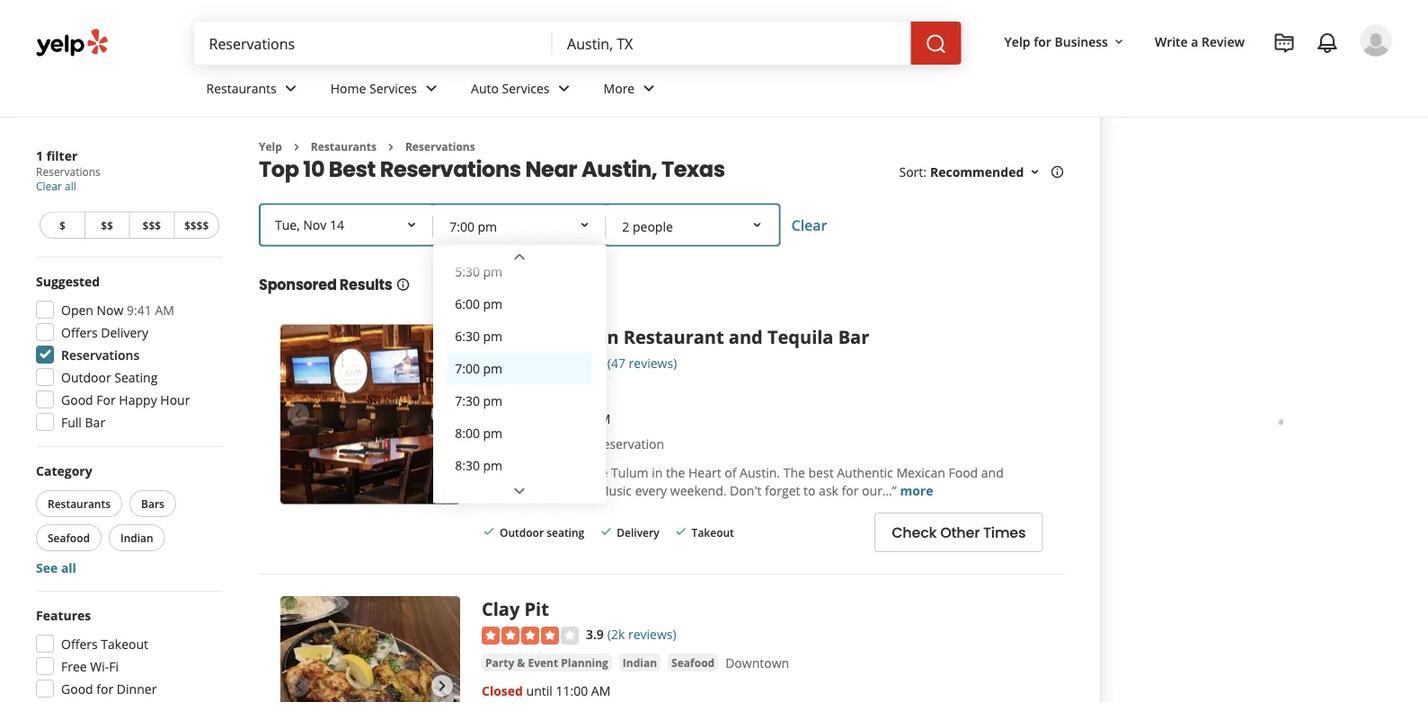 Task type: locate. For each thing, give the bounding box(es) containing it.
24 chevron down v2 image right more
[[638, 78, 660, 99]]

category
[[36, 462, 92, 479]]

16 checkmark v2 image for delivery
[[599, 525, 613, 539]]

0 horizontal spatial restaurants
[[48, 497, 111, 511]]

3.9 link left the (2k
[[586, 625, 604, 644]]

in
[[652, 464, 663, 481]]

0 vertical spatial slideshow element
[[280, 325, 460, 505]]

3.9 link for pit
[[586, 625, 604, 644]]

closed until 11:00 am down party & event planning link
[[482, 682, 611, 699]]

2 3.9 star rating image from the top
[[482, 627, 579, 645]]

review
[[1202, 33, 1245, 50]]

ruby a. image
[[1360, 24, 1392, 57]]

fi
[[109, 658, 119, 675]]

delivery down open now 9:41 am
[[101, 324, 148, 341]]

3 pm from the top
[[483, 328, 503, 345]]

3.9 star rating image
[[482, 355, 579, 373], [482, 627, 579, 645]]

bar
[[838, 325, 869, 350], [85, 414, 105, 431]]

(2k
[[607, 627, 625, 644]]

1 vertical spatial and
[[981, 464, 1004, 481]]

1 vertical spatial for
[[842, 482, 859, 499]]

0 vertical spatial yelp
[[1004, 33, 1030, 50]]

auto services link
[[457, 65, 589, 117]]

0 vertical spatial good
[[61, 391, 93, 408]]

tulum up 7:00 pm button
[[482, 325, 539, 350]]

0 vertical spatial clear
[[36, 179, 62, 194]]

1 none field from the left
[[209, 33, 538, 53]]

0 horizontal spatial 24 chevron down v2 image
[[421, 78, 442, 99]]

restaurants
[[206, 80, 277, 97], [311, 139, 376, 154], [48, 497, 111, 511]]

16 chevron right v2 image for reservations
[[384, 140, 398, 154]]

0 horizontal spatial clear
[[36, 179, 62, 194]]

1 vertical spatial restaurants link
[[311, 139, 376, 154]]

closed down mexican button
[[482, 410, 523, 427]]

austin,
[[581, 154, 657, 184]]

mexican link
[[482, 382, 534, 400]]

1 vertical spatial until
[[526, 682, 553, 699]]

0 vertical spatial seafood
[[48, 531, 90, 546]]

recommended button
[[930, 163, 1042, 181]]

16 info v2 image right results at the top left
[[396, 278, 410, 292]]

tulum mexican restaurant and tequila bar
[[482, 325, 869, 350]]

slideshow element for clay pit
[[280, 597, 460, 703]]

offers for offers delivery
[[61, 324, 98, 341]]

outdoor
[[61, 369, 111, 386], [500, 525, 544, 540]]

seafood for the seafood button to the left
[[48, 531, 90, 546]]

yelp for yelp "link"
[[259, 139, 282, 154]]

online
[[553, 436, 592, 453]]

0 horizontal spatial seafood
[[48, 531, 90, 546]]

1 closed from the top
[[482, 410, 523, 427]]

2 offers from the top
[[61, 636, 98, 653]]

1 vertical spatial 3.9 link
[[586, 625, 604, 644]]

2 vertical spatial mexican
[[896, 464, 945, 481]]

closed
[[482, 410, 523, 427], [482, 682, 523, 699]]

for for dinner
[[96, 681, 113, 698]]

all inside 1 filter reservations clear all
[[65, 179, 76, 194]]

1 16 chevron right v2 image from the left
[[289, 140, 304, 154]]

16 chevron right v2 image right yelp "link"
[[289, 140, 304, 154]]

restaurants inside business categories element
[[206, 80, 277, 97]]

1 11:00 from the top
[[556, 410, 588, 427]]

ask
[[819, 482, 838, 499]]

forget
[[765, 482, 800, 499]]

2 closed from the top
[[482, 682, 523, 699]]

services for home services
[[369, 80, 417, 97]]

all down "filter"
[[65, 179, 76, 194]]

none field up home services
[[209, 33, 538, 53]]

pm for 8:00 pm
[[483, 425, 503, 442]]

2 good from the top
[[61, 681, 93, 698]]

1 horizontal spatial 16 chevron right v2 image
[[384, 140, 398, 154]]

reviews) for mexican
[[629, 354, 677, 372]]

pm right 5:30
[[483, 263, 503, 280]]

0 vertical spatial bar
[[838, 325, 869, 350]]

seafood link
[[668, 654, 718, 672]]

24 chevron down v2 image left the auto at left top
[[421, 78, 442, 99]]

restaurants link down home
[[311, 139, 376, 154]]

16 reservation v2 image
[[482, 437, 496, 452]]

0 vertical spatial 11:00
[[556, 410, 588, 427]]

1 3.9 link from the top
[[586, 353, 604, 372]]

11:00 for mexican
[[556, 410, 588, 427]]

0 vertical spatial offers
[[61, 324, 98, 341]]

2 horizontal spatial mexican
[[896, 464, 945, 481]]

food
[[949, 464, 978, 481]]

bars right restaurants "button"
[[141, 497, 164, 511]]

0 horizontal spatial 24 chevron down v2 image
[[280, 78, 302, 99]]

0 vertical spatial closed until 11:00 am
[[482, 410, 611, 427]]

Near text field
[[567, 33, 897, 53]]

auto services
[[471, 80, 550, 97]]

offers delivery
[[61, 324, 148, 341]]

1 vertical spatial 11:00
[[556, 682, 588, 699]]

takeout
[[692, 525, 734, 540], [101, 636, 148, 653]]

16 checkmark v2 image right seating
[[599, 525, 613, 539]]

1 vertical spatial bars
[[141, 497, 164, 511]]

offers up free
[[61, 636, 98, 653]]

pm for 5:30 pm
[[483, 263, 503, 280]]

1 3.9 star rating image from the top
[[482, 355, 579, 373]]

seafood right "indian" link
[[671, 655, 715, 670]]

$$$ button
[[129, 212, 174, 239]]

0 horizontal spatial for
[[96, 681, 113, 698]]

home services
[[330, 80, 417, 97]]

1 vertical spatial offers
[[61, 636, 98, 653]]

closed until 11:00 am up an
[[482, 410, 611, 427]]

16 checkmark v2 image for outdoor seating
[[482, 525, 496, 539]]

24 chevron down v2 image for more
[[638, 78, 660, 99]]

bars button right restaurants "button"
[[129, 491, 176, 518]]

0 vertical spatial bars button
[[541, 382, 573, 400]]

takeout up fi
[[101, 636, 148, 653]]

1 vertical spatial seafood
[[671, 655, 715, 670]]

check
[[892, 523, 937, 543]]

and left tequila
[[729, 325, 763, 350]]

pm right "7:30"
[[483, 393, 503, 410]]

slideshow element for tulum mexican restaurant and tequila bar
[[280, 325, 460, 505]]

7:30
[[455, 393, 480, 410]]

1 horizontal spatial and
[[981, 464, 1004, 481]]

1 until from the top
[[526, 410, 553, 427]]

pm for 6:30 pm
[[483, 328, 503, 345]]

2 vertical spatial group
[[31, 607, 223, 703]]

1 vertical spatial am
[[591, 410, 611, 427]]

24 chevron down v2 image left home
[[280, 78, 302, 99]]

offers for offers takeout
[[61, 636, 98, 653]]

7 pm from the top
[[483, 457, 503, 474]]

for inside "button"
[[1034, 33, 1051, 50]]

1 horizontal spatial bars button
[[541, 382, 573, 400]]

24 chevron down v2 image right 5:30 pm
[[509, 246, 530, 268]]

0 vertical spatial 16 info v2 image
[[1050, 165, 1064, 179]]

bars right 'mexican' link
[[545, 383, 569, 398]]

closed until 11:00 am for pit
[[482, 682, 611, 699]]

0 horizontal spatial and
[[729, 325, 763, 350]]

reviews) up "indian" link
[[628, 627, 676, 644]]

reservations link
[[405, 139, 475, 154]]

for left business
[[1034, 33, 1051, 50]]

reviews) down 'restaurant'
[[629, 354, 677, 372]]

party & event planning link
[[482, 654, 612, 672]]

2 vertical spatial restaurants
[[48, 497, 111, 511]]

0 horizontal spatial services
[[369, 80, 417, 97]]

None field
[[209, 33, 538, 53], [567, 33, 897, 53]]

suggested
[[36, 273, 100, 290]]

more link
[[900, 482, 933, 499]]

pm right 7:00
[[483, 360, 503, 377]]

0 vertical spatial 3.9 link
[[586, 353, 604, 372]]

24 chevron down v2 image
[[421, 78, 442, 99], [638, 78, 660, 99], [509, 481, 530, 502]]

seating
[[547, 525, 584, 540]]

16 checkmark v2 image
[[482, 525, 496, 539], [599, 525, 613, 539]]

3.9 left the (2k
[[586, 627, 604, 644]]

heart
[[688, 464, 721, 481]]

1 vertical spatial reviews)
[[628, 627, 676, 644]]

a
[[1191, 33, 1198, 50]]

1 vertical spatial closed
[[482, 682, 523, 699]]

none field up business categories element
[[567, 33, 897, 53]]

seafood inside group
[[48, 531, 90, 546]]

1 vertical spatial 3.9
[[586, 627, 604, 644]]

now
[[97, 302, 124, 319]]

pm right "6:30"
[[483, 328, 503, 345]]

5:30 pm
[[455, 263, 503, 280]]

1 horizontal spatial 16 checkmark v2 image
[[599, 525, 613, 539]]

yelp left 10
[[259, 139, 282, 154]]

restaurants button
[[36, 491, 122, 518]]

2 3.9 from the top
[[586, 627, 604, 644]]

1 vertical spatial outdoor
[[500, 525, 544, 540]]

6:00 pm
[[455, 296, 503, 313]]

16 chevron right v2 image right best
[[384, 140, 398, 154]]

pm right 6:00
[[483, 296, 503, 313]]

until down event
[[526, 682, 553, 699]]

yelp left business
[[1004, 33, 1030, 50]]

margaritas.
[[501, 482, 568, 499]]

1 vertical spatial mexican
[[485, 383, 531, 398]]

None search field
[[195, 22, 965, 65]]

for inside "come experience tulum in the heart of austin. the best authentic mexican food and margaritas. live music every weekend. don't forget to ask for our…"
[[842, 482, 859, 499]]

1 horizontal spatial for
[[842, 482, 859, 499]]

seafood up the see all button
[[48, 531, 90, 546]]

0 vertical spatial bars
[[545, 383, 569, 398]]

0 vertical spatial seafood button
[[36, 525, 102, 552]]

am right 9:41
[[155, 302, 174, 319]]

(47 reviews) link
[[607, 353, 677, 372]]

0 horizontal spatial bars button
[[129, 491, 176, 518]]

indian inside group
[[120, 531, 153, 546]]

clay
[[482, 597, 520, 622]]

0 horizontal spatial none field
[[209, 33, 538, 53]]

1 vertical spatial slideshow element
[[280, 597, 460, 703]]

indian for bottommost indian button
[[623, 655, 657, 670]]

1 horizontal spatial outdoor
[[500, 525, 544, 540]]

delivery left 16 checkmark v2 image
[[617, 525, 659, 540]]

restaurants inside "button"
[[48, 497, 111, 511]]

1 horizontal spatial clear
[[791, 215, 827, 235]]

2 pm from the top
[[483, 296, 503, 313]]

24 chevron down v2 image
[[280, 78, 302, 99], [553, 78, 575, 99], [509, 246, 530, 268]]

closed for clay
[[482, 682, 523, 699]]

until up an
[[526, 410, 553, 427]]

1 vertical spatial tulum
[[611, 464, 649, 481]]

tulum up music
[[611, 464, 649, 481]]

Cover field
[[608, 207, 777, 247]]

restaurants down home
[[311, 139, 376, 154]]

outdoor seating
[[61, 369, 158, 386]]

1 horizontal spatial seafood
[[671, 655, 715, 670]]

restaurants down category
[[48, 497, 111, 511]]

outdoor left seating
[[500, 525, 544, 540]]

see
[[36, 559, 58, 577]]

mexican inside "come experience tulum in the heart of austin. the best authentic mexican food and margaritas. live music every weekend. don't forget to ask for our…"
[[896, 464, 945, 481]]

0 horizontal spatial seafood button
[[36, 525, 102, 552]]

0 vertical spatial 3.9
[[586, 354, 604, 372]]

delivery
[[101, 324, 148, 341], [617, 525, 659, 540]]

7:00 pm button
[[448, 353, 592, 385]]

live
[[571, 482, 594, 499]]

1 horizontal spatial restaurants
[[206, 80, 277, 97]]

2 services from the left
[[502, 80, 550, 97]]

2 closed until 11:00 am from the top
[[482, 682, 611, 699]]

see all button
[[36, 559, 76, 577]]

services right home
[[369, 80, 417, 97]]

0 horizontal spatial 16 checkmark v2 image
[[482, 525, 496, 539]]

3.9 link
[[586, 353, 604, 372], [586, 625, 604, 644]]

seafood button up the see all button
[[36, 525, 102, 552]]

tulum
[[482, 325, 539, 350], [611, 464, 649, 481]]

0 vertical spatial 3.9 star rating image
[[482, 355, 579, 373]]

yelp inside yelp for business "button"
[[1004, 33, 1030, 50]]

0 vertical spatial until
[[526, 410, 553, 427]]

indian down restaurants "button"
[[120, 531, 153, 546]]

group
[[31, 272, 223, 437], [32, 462, 223, 577], [31, 607, 223, 703]]

am up make an online reservation
[[591, 410, 611, 427]]

2 3.9 link from the top
[[586, 625, 604, 644]]

indian down (2k reviews)
[[623, 655, 657, 670]]

yelp for yelp for business
[[1004, 33, 1030, 50]]

delivery inside group
[[101, 324, 148, 341]]

16 checkmark v2 image left outdoor seating
[[482, 525, 496, 539]]

for inside group
[[96, 681, 113, 698]]

1 good from the top
[[61, 391, 93, 408]]

2 horizontal spatial 24 chevron down v2 image
[[638, 78, 660, 99]]

1 16 checkmark v2 image from the left
[[482, 525, 496, 539]]

good down free
[[61, 681, 93, 698]]

16 info v2 image
[[1050, 165, 1064, 179], [396, 278, 410, 292]]

make an online reservation
[[500, 436, 664, 453]]

bars button
[[541, 382, 573, 400], [129, 491, 176, 518]]

group containing suggested
[[31, 272, 223, 437]]

2 11:00 from the top
[[556, 682, 588, 699]]

pm down 16 reservation v2 image
[[483, 457, 503, 474]]

bar right tequila
[[838, 325, 869, 350]]

for
[[1034, 33, 1051, 50], [842, 482, 859, 499], [96, 681, 113, 698]]

clay pit link
[[482, 597, 549, 622]]

1 vertical spatial yelp
[[259, 139, 282, 154]]

Time field
[[435, 207, 604, 247]]

0 vertical spatial takeout
[[692, 525, 734, 540]]

all right see
[[61, 559, 76, 577]]

0 vertical spatial delivery
[[101, 324, 148, 341]]

outdoor up for
[[61, 369, 111, 386]]

1 vertical spatial group
[[32, 462, 223, 577]]

pm inside button
[[483, 263, 503, 280]]

for right ask
[[842, 482, 859, 499]]

24 chevron down v2 image inside more link
[[638, 78, 660, 99]]

free
[[61, 658, 87, 675]]

3.9 star rating image down "pit"
[[482, 627, 579, 645]]

previous image
[[288, 404, 309, 425]]

0 horizontal spatial indian button
[[109, 525, 165, 552]]

1 vertical spatial indian button
[[619, 654, 661, 672]]

3.9
[[586, 354, 604, 372], [586, 627, 604, 644]]

indian button down (2k reviews)
[[619, 654, 661, 672]]

6 pm from the top
[[483, 425, 503, 442]]

2 none field from the left
[[567, 33, 897, 53]]

next image
[[431, 676, 453, 697]]

slideshow element
[[280, 325, 460, 505], [280, 597, 460, 703]]

3.9 link left (47 at left bottom
[[586, 353, 604, 372]]

2 16 checkmark v2 image from the left
[[599, 525, 613, 539]]

0 vertical spatial reviews)
[[629, 354, 677, 372]]

0 horizontal spatial outdoor
[[61, 369, 111, 386]]

16 chevron down v2 image
[[1112, 35, 1126, 49]]

make
[[500, 436, 532, 453]]

takeout right 16 checkmark v2 image
[[692, 525, 734, 540]]

2 horizontal spatial for
[[1034, 33, 1051, 50]]

16 info v2 image right 16 chevron down v2 image at the right top of page
[[1050, 165, 1064, 179]]

closed until 11:00 am for mexican
[[482, 410, 611, 427]]

seafood button right "indian" link
[[668, 654, 718, 672]]

1 vertical spatial bars button
[[129, 491, 176, 518]]

reservation
[[595, 436, 664, 453]]

1 vertical spatial 16 info v2 image
[[396, 278, 410, 292]]

am down planning
[[591, 682, 611, 699]]

1 slideshow element from the top
[[280, 325, 460, 505]]

bars button right 'mexican' link
[[541, 382, 573, 400]]

0 vertical spatial restaurants
[[206, 80, 277, 97]]

1 horizontal spatial bars
[[545, 383, 569, 398]]

restaurants up yelp "link"
[[206, 80, 277, 97]]

11:00 down planning
[[556, 682, 588, 699]]

1 horizontal spatial takeout
[[692, 525, 734, 540]]

bar right 'full'
[[85, 414, 105, 431]]

Select a date text field
[[261, 205, 433, 245]]

indian button down restaurants "button"
[[109, 525, 165, 552]]

0 horizontal spatial tulum
[[482, 325, 539, 350]]

good up 'full'
[[61, 391, 93, 408]]

0 horizontal spatial indian
[[120, 531, 153, 546]]

0 horizontal spatial mexican
[[485, 383, 531, 398]]

clear
[[36, 179, 62, 194], [791, 215, 827, 235]]

2 16 chevron right v2 image from the left
[[384, 140, 398, 154]]

1 horizontal spatial bar
[[838, 325, 869, 350]]

11:00 for pit
[[556, 682, 588, 699]]

offers down open
[[61, 324, 98, 341]]

16 chevron right v2 image
[[289, 140, 304, 154], [384, 140, 398, 154]]

2 slideshow element from the top
[[280, 597, 460, 703]]

0 vertical spatial mexican
[[544, 325, 619, 350]]

mexican
[[544, 325, 619, 350], [485, 383, 531, 398], [896, 464, 945, 481]]

0 vertical spatial group
[[31, 272, 223, 437]]

outdoor seating
[[500, 525, 584, 540]]

0 horizontal spatial yelp
[[259, 139, 282, 154]]

seafood button
[[36, 525, 102, 552], [668, 654, 718, 672]]

pm for 6:00 pm
[[483, 296, 503, 313]]

1 horizontal spatial indian
[[623, 655, 657, 670]]

for
[[96, 391, 116, 408]]

4 pm from the top
[[483, 360, 503, 377]]

services right the auto at left top
[[502, 80, 550, 97]]

1 pm from the top
[[483, 263, 503, 280]]

bars
[[545, 383, 569, 398], [141, 497, 164, 511]]

(2k reviews) link
[[607, 625, 676, 644]]

for down wi-
[[96, 681, 113, 698]]

24 chevron down v2 image inside home services link
[[421, 78, 442, 99]]

24 chevron down v2 image right auto services
[[553, 78, 575, 99]]

1 services from the left
[[369, 80, 417, 97]]

0 vertical spatial tulum
[[482, 325, 539, 350]]

authentic
[[837, 464, 893, 481]]

1 offers from the top
[[61, 324, 98, 341]]

and
[[729, 325, 763, 350], [981, 464, 1004, 481]]

1 horizontal spatial services
[[502, 80, 550, 97]]

pm right '8:00'
[[483, 425, 503, 442]]

and right food
[[981, 464, 1004, 481]]

2 vertical spatial for
[[96, 681, 113, 698]]

more link
[[589, 65, 674, 117]]

1 vertical spatial 3.9 star rating image
[[482, 627, 579, 645]]

2 horizontal spatial 24 chevron down v2 image
[[553, 78, 575, 99]]

until for mexican
[[526, 410, 553, 427]]

recommended
[[930, 163, 1024, 181]]

none field near
[[567, 33, 897, 53]]

group containing features
[[31, 607, 223, 703]]

reviews)
[[629, 354, 677, 372], [628, 627, 676, 644]]

1 3.9 from the top
[[586, 354, 604, 372]]

0 vertical spatial indian
[[120, 531, 153, 546]]

1 horizontal spatial tulum
[[611, 464, 649, 481]]

2 until from the top
[[526, 682, 553, 699]]

24 chevron down v2 image for restaurants
[[280, 78, 302, 99]]

3.9 star rating image down 6:30 pm button
[[482, 355, 579, 373]]

0 vertical spatial closed
[[482, 410, 523, 427]]

closed down party
[[482, 682, 523, 699]]

7:00
[[455, 360, 480, 377]]

0 vertical spatial all
[[65, 179, 76, 194]]

1 closed until 11:00 am from the top
[[482, 410, 611, 427]]

24 chevron down v2 image up outdoor seating
[[509, 481, 530, 502]]

3.9 left (47 at left bottom
[[586, 354, 604, 372]]

2 vertical spatial am
[[591, 682, 611, 699]]

11:00 up online at the bottom of the page
[[556, 410, 588, 427]]

24 chevron down v2 image inside auto services link
[[553, 78, 575, 99]]

5 pm from the top
[[483, 393, 503, 410]]

24 chevron down v2 image for auto services
[[553, 78, 575, 99]]

home services link
[[316, 65, 457, 117]]

restaurants link up yelp "link"
[[192, 65, 316, 117]]



Task type: vqa. For each thing, say whether or not it's contained in the screenshot.
Up
no



Task type: describe. For each thing, give the bounding box(es) containing it.
check other times link
[[875, 513, 1043, 553]]

0 horizontal spatial bar
[[85, 414, 105, 431]]

group containing category
[[32, 462, 223, 577]]

8:00
[[455, 425, 480, 442]]

1 horizontal spatial delivery
[[617, 525, 659, 540]]

outdoor for outdoor seating
[[61, 369, 111, 386]]

indian for the top indian button
[[120, 531, 153, 546]]

16 chevron right v2 image for restaurants
[[289, 140, 304, 154]]

don't
[[730, 482, 762, 499]]

0 horizontal spatial takeout
[[101, 636, 148, 653]]

10
[[303, 154, 325, 184]]

write a review link
[[1148, 25, 1252, 57]]

next image
[[431, 404, 453, 425]]

check other times
[[892, 523, 1026, 543]]

services for auto services
[[502, 80, 550, 97]]

yelp link
[[259, 139, 282, 154]]

top 10 best reservations near austin, texas
[[259, 154, 725, 184]]

3.9 for pit
[[586, 627, 604, 644]]

1
[[36, 147, 43, 164]]

3.9 link for mexican
[[586, 353, 604, 372]]

previous image
[[288, 676, 309, 697]]

7:30 pm button
[[448, 385, 592, 417]]

pit
[[524, 597, 549, 622]]

good for good for dinner
[[61, 681, 93, 698]]

an
[[535, 436, 550, 453]]

16 chevron down v2 image
[[1028, 165, 1042, 180]]

$$$$ button
[[174, 212, 219, 239]]

5:30
[[455, 263, 480, 280]]

party
[[485, 655, 514, 670]]

projects image
[[1274, 32, 1295, 54]]

24 chevron down v2 image for home services
[[421, 78, 442, 99]]

$$$
[[143, 218, 161, 233]]

planning
[[561, 655, 608, 670]]

closed for tulum
[[482, 410, 523, 427]]

for for business
[[1034, 33, 1051, 50]]

16 checkmark v2 image
[[674, 525, 688, 539]]

austin.
[[740, 464, 780, 481]]

open
[[61, 302, 93, 319]]

clear all link
[[36, 179, 76, 194]]

0 horizontal spatial 16 info v2 image
[[396, 278, 410, 292]]

pm for 7:30 pm
[[483, 393, 503, 410]]

sponsored results
[[259, 275, 392, 295]]

7:30 pm
[[455, 393, 503, 410]]

tulum inside "come experience tulum in the heart of austin. the best authentic mexican food and margaritas. live music every weekend. don't forget to ask for our…"
[[611, 464, 649, 481]]

1 horizontal spatial mexican
[[544, 325, 619, 350]]

event
[[528, 655, 558, 670]]

am for tulum mexican restaurant and tequila bar
[[591, 410, 611, 427]]

to
[[804, 482, 816, 499]]

16 speech v2 image
[[482, 466, 496, 481]]

"come experience tulum in the heart of austin. the best authentic mexican food and margaritas. live music every weekend. don't forget to ask for our…"
[[501, 464, 1004, 499]]

near
[[525, 154, 577, 184]]

downtown
[[725, 655, 789, 672]]

full
[[61, 414, 82, 431]]

write a review
[[1155, 33, 1245, 50]]

search image
[[925, 33, 947, 55]]

$$
[[101, 218, 113, 233]]

and inside "come experience tulum in the heart of austin. the best authentic mexican food and margaritas. live music every weekend. don't forget to ask for our…"
[[981, 464, 1004, 481]]

5:30 pm button
[[448, 256, 592, 288]]

more
[[604, 80, 635, 97]]

3.9 for mexican
[[586, 354, 604, 372]]

6:00 pm button
[[448, 288, 592, 320]]

good for good for happy hour
[[61, 391, 93, 408]]

1 horizontal spatial 24 chevron down v2 image
[[509, 481, 530, 502]]

the
[[666, 464, 685, 481]]

0 horizontal spatial bars
[[141, 497, 164, 511]]

business categories element
[[192, 65, 1392, 117]]

offers takeout
[[61, 636, 148, 653]]

auto
[[471, 80, 499, 97]]

open now 9:41 am
[[61, 302, 174, 319]]

(47
[[607, 354, 625, 372]]

am for clay pit
[[591, 682, 611, 699]]

until for pit
[[526, 682, 553, 699]]

seafood for the seafood button to the bottom
[[671, 655, 715, 670]]

outdoor for outdoor seating
[[500, 525, 544, 540]]

write
[[1155, 33, 1188, 50]]

0 vertical spatial restaurants link
[[192, 65, 316, 117]]

weekend.
[[670, 482, 727, 499]]

user actions element
[[990, 22, 1417, 133]]

mexican inside button
[[485, 383, 531, 398]]

see all
[[36, 559, 76, 577]]

bars link
[[541, 382, 573, 400]]

none field find
[[209, 33, 538, 53]]

pm for 8:30 pm
[[483, 457, 503, 474]]

"come
[[501, 464, 540, 481]]

6:30 pm
[[455, 328, 503, 345]]

0 vertical spatial am
[[155, 302, 174, 319]]

sort:
[[899, 163, 927, 181]]

1 horizontal spatial 24 chevron down v2 image
[[509, 246, 530, 268]]

3.9 star rating image for clay
[[482, 627, 579, 645]]

6:30 pm button
[[448, 320, 592, 353]]

of
[[725, 464, 737, 481]]

1 vertical spatial restaurants
[[311, 139, 376, 154]]

good for happy hour
[[61, 391, 190, 408]]

yelp for business button
[[997, 25, 1133, 58]]

free wi-fi
[[61, 658, 119, 675]]

restaurant
[[624, 325, 724, 350]]

every
[[635, 482, 667, 499]]

sponsored
[[259, 275, 337, 295]]

1 vertical spatial seafood button
[[668, 654, 718, 672]]

tulum mexican restaurant and tequila bar link
[[482, 325, 869, 350]]

1 horizontal spatial 16 info v2 image
[[1050, 165, 1064, 179]]

best
[[808, 464, 834, 481]]

$ button
[[40, 212, 84, 239]]

pm for 7:00 pm
[[483, 360, 503, 377]]

party & event planning button
[[482, 654, 612, 672]]

1 vertical spatial all
[[61, 559, 76, 577]]

clear inside 1 filter reservations clear all
[[36, 179, 62, 194]]

clear button
[[791, 215, 827, 235]]

$
[[59, 218, 65, 233]]

6:00
[[455, 296, 480, 313]]

3.9 star rating image for tulum
[[482, 355, 579, 373]]

8:30 pm button
[[448, 450, 592, 482]]

hour
[[160, 391, 190, 408]]

$$$$
[[184, 218, 209, 233]]

yelp for business
[[1004, 33, 1108, 50]]

8:30
[[455, 457, 480, 474]]

1 filter reservations clear all
[[36, 147, 100, 194]]

the
[[783, 464, 805, 481]]

Find text field
[[209, 33, 538, 53]]

0 vertical spatial indian button
[[109, 525, 165, 552]]

wi-
[[90, 658, 109, 675]]

0 vertical spatial and
[[729, 325, 763, 350]]

reviews) for pit
[[628, 627, 676, 644]]

notifications image
[[1317, 32, 1338, 54]]

(47 reviews)
[[607, 354, 677, 372]]



